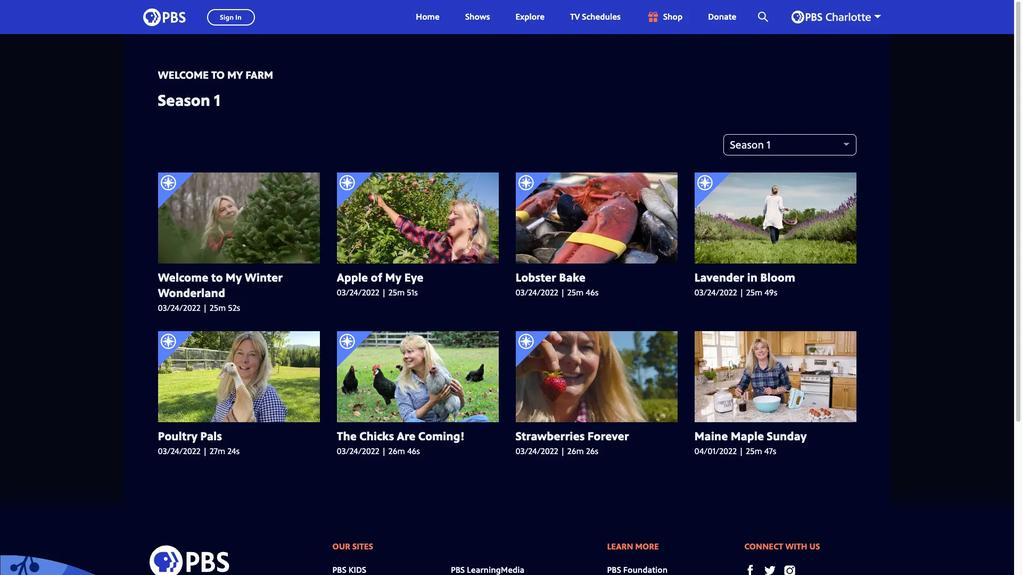 Task type: describe. For each thing, give the bounding box(es) containing it.
connect with us
[[745, 541, 821, 553]]

donate
[[709, 11, 737, 23]]

51s
[[407, 287, 418, 298]]

24s
[[228, 445, 240, 457]]

| inside lobster bake 03/24/2022 | 25m 46s
[[561, 287, 566, 298]]

connect with pbs on instagram (opens in new window) image
[[784, 565, 796, 575]]

welcome to my winter wonderland 03/24/2022 | 25m 52s
[[158, 269, 283, 314]]

03/24/2022 inside poultry pals 03/24/2022 | 27m 24s
[[158, 445, 201, 457]]

46s inside the chicks are coming! 03/24/2022 | 26m 46s
[[407, 445, 420, 457]]

explore link
[[505, 0, 556, 34]]

strawberries
[[516, 428, 585, 444]]

video thumbnail: welcome to my farm welcome to my winter wonderland image
[[158, 172, 320, 264]]

1
[[214, 89, 221, 111]]

chicks
[[360, 428, 394, 444]]

learn more
[[608, 541, 660, 553]]

video thumbnail: welcome to my farm poultry pals image
[[158, 331, 320, 422]]

25m inside welcome to my winter wonderland 03/24/2022 | 25m 52s
[[210, 302, 226, 314]]

| inside poultry pals 03/24/2022 | 27m 24s
[[203, 445, 208, 457]]

of
[[371, 269, 383, 285]]

03/24/2022 inside the chicks are coming! 03/24/2022 | 26m 46s
[[337, 445, 380, 457]]

pbs image
[[143, 5, 186, 29]]

25m inside maine maple sunday 04/01/2022 | 25m 47s
[[747, 445, 763, 457]]

pbs charlotte image
[[792, 11, 871, 23]]

connect with pbs on facebook (opens in new window) image
[[745, 565, 756, 575]]

maine
[[695, 428, 728, 444]]

are
[[397, 428, 416, 444]]

welcome to my farm
[[158, 68, 273, 82]]

donate link
[[698, 0, 748, 34]]

lobster bake 03/24/2022 | 25m 46s
[[516, 269, 599, 298]]

49s
[[765, 287, 778, 298]]

maine maple sunday 04/01/2022 | 25m 47s
[[695, 428, 807, 457]]

shop link
[[636, 0, 694, 34]]

03/24/2022 inside strawberries forever 03/24/2022 | 26m 26s
[[516, 445, 559, 457]]

lavender in bloom link
[[695, 269, 857, 285]]

forever
[[588, 428, 630, 444]]

shows link
[[455, 0, 501, 34]]

lobster bake link
[[516, 269, 678, 285]]

lobster
[[516, 269, 557, 285]]

us
[[810, 541, 821, 553]]

25m inside lobster bake 03/24/2022 | 25m 46s
[[568, 287, 584, 298]]

poultry pals 03/24/2022 | 27m 24s
[[158, 428, 240, 457]]

to for winter
[[211, 269, 223, 285]]

25m inside lavender in bloom 03/24/2022 | 25m 49s
[[747, 287, 763, 298]]

strawberries forever 03/24/2022 | 26m 26s
[[516, 428, 630, 457]]

sites
[[353, 541, 373, 553]]

home link
[[406, 0, 451, 34]]

bake
[[560, 269, 586, 285]]

video thumbnail: welcome to my farm the chicks are coming! image
[[337, 331, 499, 422]]

season 1
[[158, 89, 221, 111]]

47s
[[765, 445, 777, 457]]

apple of my eye link
[[337, 269, 499, 285]]

| inside the chicks are coming! 03/24/2022 | 26m 46s
[[382, 445, 387, 457]]

03/24/2022 inside welcome to my winter wonderland 03/24/2022 | 25m 52s
[[158, 302, 201, 314]]

our sites
[[333, 541, 373, 553]]

03/24/2022 inside lavender in bloom 03/24/2022 | 25m 49s
[[695, 287, 738, 298]]

welcome for winter
[[158, 269, 209, 285]]

46s inside lobster bake 03/24/2022 | 25m 46s
[[586, 287, 599, 298]]

tv
[[571, 11, 580, 23]]

| inside welcome to my winter wonderland 03/24/2022 | 25m 52s
[[203, 302, 208, 314]]

tv schedules link
[[560, 0, 632, 34]]

search image
[[758, 12, 769, 22]]

video thumbnail: welcome to my farm strawberries forever image
[[516, 331, 678, 422]]

welcome to my farm link
[[158, 68, 273, 82]]

27m
[[210, 445, 226, 457]]

shows
[[466, 11, 490, 23]]



Task type: vqa. For each thing, say whether or not it's contained in the screenshot.
Childsplay: A Story of Fiddles, Fiddlers and a Fiddlemaker 'image' on the bottom of the page
no



Task type: locate. For each thing, give the bounding box(es) containing it.
03/24/2022 down the lobster
[[516, 287, 559, 298]]

| inside lavender in bloom 03/24/2022 | 25m 49s
[[740, 287, 745, 298]]

26m down are
[[389, 445, 405, 457]]

learn
[[608, 541, 634, 553]]

03/24/2022 inside lobster bake 03/24/2022 | 25m 46s
[[516, 287, 559, 298]]

my for farm
[[227, 68, 243, 82]]

video thumbnail: welcome to my farm lavender in bloom image
[[695, 172, 857, 264]]

welcome to my winter wonderland link
[[158, 269, 320, 301]]

my left farm in the left of the page
[[227, 68, 243, 82]]

25m left 52s
[[210, 302, 226, 314]]

| inside strawberries forever 03/24/2022 | 26m 26s
[[561, 445, 566, 457]]

home
[[416, 11, 440, 23]]

my for eye
[[386, 269, 402, 285]]

| down bake
[[561, 287, 566, 298]]

poultry
[[158, 428, 198, 444]]

to inside welcome to my winter wonderland 03/24/2022 | 25m 52s
[[211, 269, 223, 285]]

video thumbnail: welcome to my farm maine maple sunday image
[[695, 331, 857, 422]]

0 vertical spatial to
[[211, 68, 225, 82]]

poultry pals link
[[158, 428, 320, 444]]

| down wonderland
[[203, 302, 208, 314]]

03/24/2022 down strawberries
[[516, 445, 559, 457]]

1 vertical spatial to
[[211, 269, 223, 285]]

1 horizontal spatial 26m
[[568, 445, 584, 457]]

2 welcome from the top
[[158, 269, 209, 285]]

03/24/2022 down lavender
[[695, 287, 738, 298]]

26s
[[586, 445, 599, 457]]

| down strawberries
[[561, 445, 566, 457]]

to
[[211, 68, 225, 82], [211, 269, 223, 285]]

with
[[786, 541, 808, 553]]

1 vertical spatial welcome
[[158, 269, 209, 285]]

welcome
[[158, 68, 209, 82], [158, 269, 209, 285]]

strawberries forever link
[[516, 428, 678, 444]]

1 vertical spatial 46s
[[407, 445, 420, 457]]

the
[[337, 428, 357, 444]]

| down maple
[[739, 445, 744, 457]]

| inside maine maple sunday 04/01/2022 | 25m 47s
[[739, 445, 744, 457]]

to left the 'winter'
[[211, 269, 223, 285]]

1 horizontal spatial 46s
[[586, 287, 599, 298]]

25m down in
[[747, 287, 763, 298]]

connect
[[745, 541, 784, 553]]

more
[[636, 541, 660, 553]]

03/24/2022 down 'poultry'
[[158, 445, 201, 457]]

46s down the chicks are coming! link
[[407, 445, 420, 457]]

03/24/2022 down the the at the left
[[337, 445, 380, 457]]

0 horizontal spatial 26m
[[389, 445, 405, 457]]

bloom
[[761, 269, 796, 285]]

46s
[[586, 287, 599, 298], [407, 445, 420, 457]]

season
[[158, 89, 210, 111]]

1 to from the top
[[211, 68, 225, 82]]

| down of at the top left
[[382, 287, 387, 298]]

connect with pbs on twitter (opens in new window) image
[[765, 565, 776, 575]]

shop
[[664, 11, 683, 23]]

25m left 51s at the left
[[389, 287, 405, 298]]

52s
[[228, 302, 240, 314]]

apple
[[337, 269, 368, 285]]

video thumbnail: welcome to my farm apple of my eye image
[[337, 172, 499, 264]]

the chicks are coming! link
[[337, 428, 499, 444]]

my right of at the top left
[[386, 269, 402, 285]]

welcome for farm
[[158, 68, 209, 82]]

our
[[333, 541, 351, 553]]

pbs home image
[[149, 543, 229, 575]]

maine maple sunday link
[[695, 428, 857, 444]]

25m left 47s
[[747, 445, 763, 457]]

farm
[[246, 68, 273, 82]]

my for winter
[[226, 269, 242, 285]]

26m inside strawberries forever 03/24/2022 | 26m 26s
[[568, 445, 584, 457]]

| left 27m in the bottom of the page
[[203, 445, 208, 457]]

25m inside apple of my eye 03/24/2022 | 25m 51s
[[389, 287, 405, 298]]

1 welcome from the top
[[158, 68, 209, 82]]

46s down lobster bake link
[[586, 287, 599, 298]]

| inside apple of my eye 03/24/2022 | 25m 51s
[[382, 287, 387, 298]]

schedules
[[582, 11, 621, 23]]

25m
[[389, 287, 405, 298], [568, 287, 584, 298], [747, 287, 763, 298], [210, 302, 226, 314], [747, 445, 763, 457]]

apple of my eye 03/24/2022 | 25m 51s
[[337, 269, 424, 298]]

2 26m from the left
[[568, 445, 584, 457]]

maple
[[731, 428, 765, 444]]

pals
[[200, 428, 222, 444]]

coming!
[[419, 428, 465, 444]]

0 vertical spatial 46s
[[586, 287, 599, 298]]

04/01/2022
[[695, 445, 737, 457]]

my left the 'winter'
[[226, 269, 242, 285]]

03/24/2022
[[337, 287, 380, 298], [516, 287, 559, 298], [695, 287, 738, 298], [158, 302, 201, 314], [158, 445, 201, 457], [337, 445, 380, 457], [516, 445, 559, 457]]

wonderland
[[158, 285, 225, 300]]

to for farm
[[211, 68, 225, 82]]

my inside welcome to my winter wonderland 03/24/2022 | 25m 52s
[[226, 269, 242, 285]]

03/24/2022 down apple at top
[[337, 287, 380, 298]]

2 to from the top
[[211, 269, 223, 285]]

03/24/2022 inside apple of my eye 03/24/2022 | 25m 51s
[[337, 287, 380, 298]]

welcome inside welcome to my winter wonderland 03/24/2022 | 25m 52s
[[158, 269, 209, 285]]

25m down bake
[[568, 287, 584, 298]]

| down chicks
[[382, 445, 387, 457]]

1 26m from the left
[[389, 445, 405, 457]]

winter
[[245, 269, 283, 285]]

03/24/2022 down wonderland
[[158, 302, 201, 314]]

26m
[[389, 445, 405, 457], [568, 445, 584, 457]]

explore
[[516, 11, 545, 23]]

eye
[[405, 269, 424, 285]]

the chicks are coming! 03/24/2022 | 26m 46s
[[337, 428, 465, 457]]

|
[[382, 287, 387, 298], [561, 287, 566, 298], [740, 287, 745, 298], [203, 302, 208, 314], [203, 445, 208, 457], [382, 445, 387, 457], [561, 445, 566, 457], [739, 445, 744, 457]]

lavender
[[695, 269, 745, 285]]

my
[[227, 68, 243, 82], [226, 269, 242, 285], [386, 269, 402, 285]]

0 vertical spatial welcome
[[158, 68, 209, 82]]

0 horizontal spatial 46s
[[407, 445, 420, 457]]

to up 1
[[211, 68, 225, 82]]

lavender in bloom 03/24/2022 | 25m 49s
[[695, 269, 796, 298]]

| down lavender
[[740, 287, 745, 298]]

26m left 26s
[[568, 445, 584, 457]]

video thumbnail: welcome to my farm lobster bake image
[[516, 172, 678, 264]]

in
[[748, 269, 758, 285]]

26m inside the chicks are coming! 03/24/2022 | 26m 46s
[[389, 445, 405, 457]]

sunday
[[767, 428, 807, 444]]

my inside apple of my eye 03/24/2022 | 25m 51s
[[386, 269, 402, 285]]

tv schedules
[[571, 11, 621, 23]]



